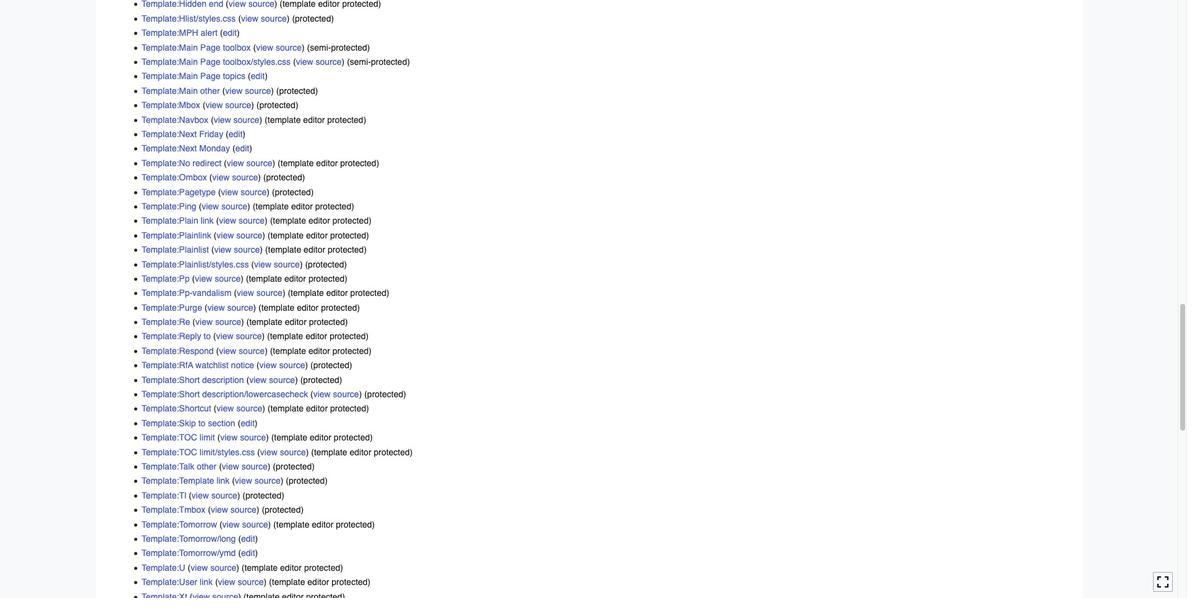 Task type: vqa. For each thing, say whether or not it's contained in the screenshot.


Task type: locate. For each thing, give the bounding box(es) containing it.
link up template:plainlink
[[201, 216, 214, 226]]

1 template:short from the top
[[142, 375, 200, 385]]

monday
[[199, 144, 230, 154]]

friday
[[199, 129, 223, 139]]

template:no redirect link
[[142, 158, 222, 168]]

0 horizontal spatial (semi-
[[307, 42, 331, 52]]

view source link for template:u
[[191, 563, 236, 573]]

template:plainlink
[[142, 231, 211, 240]]

template:short up the template:shortcut
[[142, 390, 200, 400]]

(template
[[265, 115, 301, 125], [278, 158, 314, 168], [253, 202, 289, 212], [270, 216, 306, 226], [268, 231, 304, 240], [265, 245, 301, 255], [246, 274, 282, 284], [288, 288, 324, 298], [259, 303, 295, 313], [247, 317, 283, 327], [267, 332, 303, 342], [270, 346, 306, 356], [268, 404, 304, 414], [271, 433, 308, 443], [311, 448, 347, 458], [273, 520, 310, 530], [242, 563, 278, 573], [269, 578, 305, 588]]

template:main up "template:main page topics" link
[[142, 57, 198, 67]]

template:no
[[142, 158, 190, 168]]

template:ping
[[142, 202, 196, 212]]

template:main page topics link
[[142, 71, 246, 81]]

view source link
[[241, 14, 287, 23], [256, 42, 302, 52], [296, 57, 342, 67], [225, 86, 271, 96], [206, 100, 251, 110], [214, 115, 260, 125], [227, 158, 273, 168], [212, 173, 258, 183], [221, 187, 267, 197], [202, 202, 248, 212], [219, 216, 265, 226], [217, 231, 262, 240], [214, 245, 260, 255], [254, 260, 300, 269], [195, 274, 241, 284], [237, 288, 283, 298], [208, 303, 253, 313], [196, 317, 241, 327], [216, 332, 262, 342], [219, 346, 265, 356], [260, 361, 305, 371], [249, 375, 295, 385], [313, 390, 359, 400], [217, 404, 262, 414], [220, 433, 266, 443], [260, 448, 306, 458], [222, 462, 268, 472], [235, 477, 281, 486], [192, 491, 237, 501], [211, 506, 257, 515], [222, 520, 268, 530], [191, 563, 236, 573], [218, 578, 264, 588]]

source
[[261, 14, 287, 23], [276, 42, 302, 52], [316, 57, 342, 67], [245, 86, 271, 96], [225, 100, 251, 110], [234, 115, 260, 125], [247, 158, 273, 168], [232, 173, 258, 183], [241, 187, 267, 197], [222, 202, 248, 212], [239, 216, 265, 226], [236, 231, 262, 240], [234, 245, 260, 255], [274, 260, 300, 269], [215, 274, 241, 284], [257, 288, 283, 298], [227, 303, 253, 313], [215, 317, 241, 327], [236, 332, 262, 342], [239, 346, 265, 356], [279, 361, 305, 371], [269, 375, 295, 385], [333, 390, 359, 400], [236, 404, 262, 414], [240, 433, 266, 443], [280, 448, 306, 458], [242, 462, 268, 472], [255, 477, 281, 486], [211, 491, 237, 501], [231, 506, 257, 515], [242, 520, 268, 530], [210, 563, 236, 573], [238, 578, 264, 588]]

template:rfa watchlist notice link
[[142, 361, 254, 371]]

edit
[[223, 28, 237, 38], [251, 71, 265, 81], [229, 129, 243, 139], [235, 144, 249, 154], [241, 419, 255, 429], [241, 534, 255, 544], [241, 549, 255, 559]]

2 template:next from the top
[[142, 144, 197, 154]]

template:main
[[142, 42, 198, 52], [142, 57, 198, 67], [142, 71, 198, 81], [142, 86, 198, 96]]

view source link for template:respond
[[219, 346, 265, 356]]

page down template:main page toolbox link
[[200, 57, 221, 67]]

(protected)
[[292, 14, 334, 23], [276, 86, 318, 96], [257, 100, 299, 110], [263, 173, 305, 183], [272, 187, 314, 197], [305, 260, 347, 269], [311, 361, 352, 371], [300, 375, 342, 385], [364, 390, 406, 400], [273, 462, 315, 472], [286, 477, 328, 486], [243, 491, 285, 501], [262, 506, 304, 515]]

view source link for template:tmbox
[[211, 506, 257, 515]]

limit/styles.css
[[200, 448, 255, 458]]

other
[[200, 86, 220, 96], [197, 462, 217, 472]]

redirect
[[193, 158, 222, 168]]

template:short
[[142, 375, 200, 385], [142, 390, 200, 400]]

1 vertical spatial template:short
[[142, 390, 200, 400]]

fullscreen image
[[1157, 577, 1170, 589]]

editor
[[303, 115, 325, 125], [316, 158, 338, 168], [291, 202, 313, 212], [309, 216, 330, 226], [306, 231, 328, 240], [304, 245, 325, 255], [285, 274, 306, 284], [326, 288, 348, 298], [297, 303, 319, 313], [285, 317, 307, 327], [306, 332, 327, 342], [309, 346, 330, 356], [306, 404, 328, 414], [310, 433, 332, 443], [350, 448, 372, 458], [312, 520, 334, 530], [280, 563, 302, 573], [308, 578, 329, 588]]

edit link right friday
[[229, 129, 243, 139]]

3 page from the top
[[200, 71, 221, 81]]

template:shortcut
[[142, 404, 211, 414]]

2 page from the top
[[200, 57, 221, 67]]

0 vertical spatial link
[[201, 216, 214, 226]]

template:main up template:main other link
[[142, 71, 198, 81]]

2 vertical spatial page
[[200, 71, 221, 81]]

view source link for template:main page toolbox/styles.css
[[296, 57, 342, 67]]

edit link right monday
[[235, 144, 249, 154]]

0 vertical spatial template:short
[[142, 375, 200, 385]]

1 template:main from the top
[[142, 42, 198, 52]]

edit link for template:skip to section
[[241, 419, 255, 429]]

view source link for template:plain link
[[219, 216, 265, 226]]

1 horizontal spatial (semi-
[[347, 57, 371, 67]]

link
[[201, 216, 214, 226], [217, 477, 230, 486], [200, 578, 213, 588]]

template:plainlist link
[[142, 245, 209, 255]]

edit link
[[223, 28, 237, 38], [251, 71, 265, 81], [229, 129, 243, 139], [235, 144, 249, 154], [241, 419, 255, 429], [241, 534, 255, 544], [241, 549, 255, 559]]

template:respond
[[142, 346, 214, 356]]

edit link right template:tomorrow/ymd link
[[241, 549, 255, 559]]

template:skip
[[142, 419, 196, 429]]

edit link right section on the left of the page
[[241, 419, 255, 429]]

0 vertical spatial page
[[200, 42, 221, 52]]

template:reply to link
[[142, 332, 211, 342]]

edit link down toolbox/styles.css
[[251, 71, 265, 81]]

view
[[241, 14, 259, 23], [256, 42, 274, 52], [296, 57, 313, 67], [225, 86, 243, 96], [206, 100, 223, 110], [214, 115, 231, 125], [227, 158, 244, 168], [212, 173, 230, 183], [221, 187, 238, 197], [202, 202, 219, 212], [219, 216, 236, 226], [217, 231, 234, 240], [214, 245, 232, 255], [254, 260, 272, 269], [195, 274, 212, 284], [237, 288, 254, 298], [208, 303, 225, 313], [196, 317, 213, 327], [216, 332, 234, 342], [219, 346, 236, 356], [260, 361, 277, 371], [249, 375, 267, 385], [313, 390, 331, 400], [217, 404, 234, 414], [220, 433, 238, 443], [260, 448, 278, 458], [222, 462, 239, 472], [235, 477, 252, 486], [192, 491, 209, 501], [211, 506, 228, 515], [222, 520, 240, 530], [191, 563, 208, 573], [218, 578, 235, 588]]

template:short description/lowercasecheck link
[[142, 390, 308, 400]]

page down alert
[[200, 42, 221, 52]]

template:short description link
[[142, 375, 244, 385]]

1 vertical spatial page
[[200, 57, 221, 67]]

template:user link link
[[142, 578, 213, 588]]

view source link for template:ombox
[[212, 173, 258, 183]]

to up watchlist
[[204, 332, 211, 342]]

(semi-
[[307, 42, 331, 52], [347, 57, 371, 67]]

1 vertical spatial to
[[198, 419, 206, 429]]

view source link for template:user link
[[218, 578, 264, 588]]

to up limit
[[198, 419, 206, 429]]

template:toc down "template:skip"
[[142, 433, 197, 443]]

view source link for template:tomorrow
[[222, 520, 268, 530]]

0 vertical spatial template:toc
[[142, 433, 197, 443]]

0 vertical spatial template:next
[[142, 129, 197, 139]]

2 template:toc from the top
[[142, 448, 197, 458]]

view source link for template:short description
[[249, 375, 295, 385]]

template:hlist/styles.css ( view source ) (protected) template:mph alert ( edit ) template:main page toolbox ( view source ) (semi-protected) template:main page toolbox/styles.css ( view source ) (semi-protected) template:main page topics ( edit ) template:main other ( view source ) (protected) template:mbox ( view source ) (protected) template:navbox ( view source ) (template editor protected) template:next friday ( edit ) template:next monday ( edit ) template:no redirect ( view source ) (template editor protected) template:ombox ( view source ) (protected) template:pagetype ( view source ) (protected) template:ping ( view source ) (template editor protected) template:plain link ( view source ) (template editor protected) template:plainlink ( view source ) (template editor protected) template:plainlist ( view source ) (template editor protected) template:plainlist/styles.css ( view source ) (protected) template:pp ( view source ) (template editor protected) template:pp-vandalism ( view source ) (template editor protected) template:purge ( view source ) (template editor protected) template:re ( view source ) (template editor protected) template:reply to ( view source ) (template editor protected) template:respond ( view source ) (template editor protected) template:rfa watchlist notice ( view source ) (protected) template:short description ( view source ) (protected) template:short description/lowercasecheck ( view source ) (protected) template:shortcut ( view source ) (template editor protected) template:skip to section ( edit ) template:toc limit ( view source ) (template editor protected) template:toc limit/styles.css ( view source ) (template editor protected) template:talk other ( view source ) (protected) template:template link ( view source ) (protected) template:tl ( view source ) (protected) template:tmbox ( view source ) (protected) template:tomorrow ( view source ) (template editor protected) template:tomorrow/long ( edit ) template:tomorrow/ymd ( edit ) template:u ( view source ) (template editor protected) template:user link ( view source ) (template editor protected)
[[142, 14, 413, 588]]

edit link for template:mph alert
[[223, 28, 237, 38]]

edit link up toolbox
[[223, 28, 237, 38]]

other down "template:toc limit/styles.css" link
[[197, 462, 217, 472]]

view source link for template:tl
[[192, 491, 237, 501]]

template:user
[[142, 578, 197, 588]]

view source link for template:ping
[[202, 202, 248, 212]]

template:re link
[[142, 317, 190, 327]]

view source link for template:navbox
[[214, 115, 260, 125]]

1 template:toc from the top
[[142, 433, 197, 443]]

template:main page toolbox/styles.css link
[[142, 57, 291, 67]]

edit up toolbox
[[223, 28, 237, 38]]

page down template:main page toolbox/styles.css link
[[200, 71, 221, 81]]

template:short down the 'template:rfa'
[[142, 375, 200, 385]]

template:mbox link
[[142, 100, 200, 110]]

view source link for template:plainlist/styles.css
[[254, 260, 300, 269]]

(
[[238, 14, 241, 23], [220, 28, 223, 38], [253, 42, 256, 52], [293, 57, 296, 67], [248, 71, 251, 81], [222, 86, 225, 96], [203, 100, 206, 110], [211, 115, 214, 125], [226, 129, 229, 139], [233, 144, 235, 154], [224, 158, 227, 168], [209, 173, 212, 183], [218, 187, 221, 197], [199, 202, 202, 212], [216, 216, 219, 226], [214, 231, 217, 240], [211, 245, 214, 255], [251, 260, 254, 269], [192, 274, 195, 284], [234, 288, 237, 298], [205, 303, 208, 313], [193, 317, 196, 327], [213, 332, 216, 342], [216, 346, 219, 356], [257, 361, 260, 371], [247, 375, 249, 385], [311, 390, 313, 400], [214, 404, 217, 414], [238, 419, 241, 429], [217, 433, 220, 443], [257, 448, 260, 458], [219, 462, 222, 472], [232, 477, 235, 486], [189, 491, 192, 501], [208, 506, 211, 515], [220, 520, 222, 530], [238, 534, 241, 544], [238, 549, 241, 559], [188, 563, 191, 573], [215, 578, 218, 588]]

template:main up template:mbox link
[[142, 86, 198, 96]]

template:pagetype link
[[142, 187, 216, 197]]

other down "template:main page topics" link
[[200, 86, 220, 96]]

view source link for template:re
[[196, 317, 241, 327]]

template:template
[[142, 477, 214, 486]]

2 template:main from the top
[[142, 57, 198, 67]]

template:tomorrow/ymd link
[[142, 549, 236, 559]]

protected)
[[331, 42, 370, 52], [371, 57, 410, 67], [327, 115, 366, 125], [340, 158, 379, 168], [315, 202, 354, 212], [333, 216, 372, 226], [330, 231, 369, 240], [328, 245, 367, 255], [309, 274, 348, 284], [351, 288, 390, 298], [321, 303, 360, 313], [309, 317, 348, 327], [330, 332, 369, 342], [333, 346, 372, 356], [330, 404, 369, 414], [334, 433, 373, 443], [374, 448, 413, 458], [336, 520, 375, 530], [304, 563, 343, 573], [332, 578, 371, 588]]

link down limit/styles.css at the left of the page
[[217, 477, 230, 486]]

template:purge link
[[142, 303, 202, 313]]

1 vertical spatial template:next
[[142, 144, 197, 154]]

template:next down the template:navbox on the left top
[[142, 129, 197, 139]]

view source link for template:reply to
[[216, 332, 262, 342]]

1 page from the top
[[200, 42, 221, 52]]

)
[[287, 14, 290, 23], [237, 28, 240, 38], [302, 42, 305, 52], [342, 57, 345, 67], [265, 71, 268, 81], [271, 86, 274, 96], [251, 100, 254, 110], [260, 115, 262, 125], [243, 129, 246, 139], [249, 144, 252, 154], [273, 158, 275, 168], [258, 173, 261, 183], [267, 187, 270, 197], [248, 202, 250, 212], [265, 216, 268, 226], [262, 231, 265, 240], [260, 245, 263, 255], [300, 260, 303, 269], [241, 274, 244, 284], [283, 288, 286, 298], [253, 303, 256, 313], [241, 317, 244, 327], [262, 332, 265, 342], [265, 346, 268, 356], [305, 361, 308, 371], [295, 375, 298, 385], [359, 390, 362, 400], [262, 404, 265, 414], [255, 419, 258, 429], [266, 433, 269, 443], [306, 448, 309, 458], [268, 462, 271, 472], [281, 477, 284, 486], [237, 491, 240, 501], [257, 506, 260, 515], [268, 520, 271, 530], [255, 534, 258, 544], [255, 549, 258, 559], [236, 563, 239, 573], [264, 578, 267, 588]]

template:tomorrow/ymd
[[142, 549, 236, 559]]

page
[[200, 42, 221, 52], [200, 57, 221, 67], [200, 71, 221, 81]]

edit link for template:tomorrow/ymd
[[241, 549, 255, 559]]

1 vertical spatial other
[[197, 462, 217, 472]]

template:toc
[[142, 433, 197, 443], [142, 448, 197, 458]]

template:ombox
[[142, 173, 207, 183]]

template:toc up template:talk
[[142, 448, 197, 458]]

template:plainlink link
[[142, 231, 211, 240]]

toolbox/styles.css
[[223, 57, 291, 67]]

notice
[[231, 361, 254, 371]]

template:next monday link
[[142, 144, 230, 154]]

view source link for template:no redirect
[[227, 158, 273, 168]]

view source link for template:mbox
[[206, 100, 251, 110]]

template:main down template:mph
[[142, 42, 198, 52]]

template:respond link
[[142, 346, 214, 356]]

1 vertical spatial template:toc
[[142, 448, 197, 458]]

template:reply
[[142, 332, 201, 342]]

1 vertical spatial (semi-
[[347, 57, 371, 67]]

1 template:next from the top
[[142, 129, 197, 139]]

template:rfa
[[142, 361, 193, 371]]

template:next
[[142, 129, 197, 139], [142, 144, 197, 154]]

edit down toolbox/styles.css
[[251, 71, 265, 81]]

template:next up template:no
[[142, 144, 197, 154]]

template:template link link
[[142, 477, 230, 486]]

template:mph alert link
[[142, 28, 218, 38]]

link down template:tomorrow/ymd link
[[200, 578, 213, 588]]

edit link right template:tomorrow/long
[[241, 534, 255, 544]]



Task type: describe. For each thing, give the bounding box(es) containing it.
template:tl
[[142, 491, 186, 501]]

view source link for template:purge
[[208, 303, 253, 313]]

template:tomorrow/long link
[[142, 534, 236, 544]]

template:next friday link
[[142, 129, 223, 139]]

template:plainlist/styles.css
[[142, 260, 249, 269]]

template:tmbox link
[[142, 506, 206, 515]]

alert
[[201, 28, 218, 38]]

watchlist
[[196, 361, 229, 371]]

1 vertical spatial link
[[217, 477, 230, 486]]

edit link for template:tomorrow/long
[[241, 534, 255, 544]]

view source link for template:short description/lowercasecheck
[[313, 390, 359, 400]]

0 vertical spatial other
[[200, 86, 220, 96]]

view source link for template:shortcut
[[217, 404, 262, 414]]

2 template:short from the top
[[142, 390, 200, 400]]

template:tomorrow/long
[[142, 534, 236, 544]]

view source link for template:toc limit/styles.css
[[260, 448, 306, 458]]

edit link for template:next monday
[[235, 144, 249, 154]]

section
[[208, 419, 235, 429]]

view source link for template:plainlist
[[214, 245, 260, 255]]

view source link for template:pp
[[195, 274, 241, 284]]

template:u
[[142, 563, 185, 573]]

description/lowercasecheck
[[202, 390, 308, 400]]

vandalism
[[193, 288, 232, 298]]

template:plainlist/styles.css link
[[142, 260, 249, 269]]

view source link for template:rfa watchlist notice
[[260, 361, 305, 371]]

template:navbox
[[142, 115, 209, 125]]

template:hlist/styles.css link
[[142, 14, 236, 23]]

template:pagetype
[[142, 187, 216, 197]]

view source link for template:template link
[[235, 477, 281, 486]]

3 template:main from the top
[[142, 71, 198, 81]]

view source link for template:toc limit
[[220, 433, 266, 443]]

template:shortcut link
[[142, 404, 211, 414]]

0 vertical spatial (semi-
[[307, 42, 331, 52]]

view source link for template:hlist/styles.css
[[241, 14, 287, 23]]

view source link for template:talk other
[[222, 462, 268, 472]]

edit right monday
[[235, 144, 249, 154]]

template:mph
[[142, 28, 198, 38]]

template:u link
[[142, 563, 185, 573]]

topics
[[223, 71, 246, 81]]

view source link for template:pp-vandalism
[[237, 288, 283, 298]]

template:tmbox
[[142, 506, 206, 515]]

template:pp
[[142, 274, 190, 284]]

edit right friday
[[229, 129, 243, 139]]

0 vertical spatial to
[[204, 332, 211, 342]]

template:tl link
[[142, 491, 186, 501]]

edit right section on the left of the page
[[241, 419, 255, 429]]

template:pp-
[[142, 288, 193, 298]]

2 vertical spatial link
[[200, 578, 213, 588]]

template:plain link link
[[142, 216, 214, 226]]

template:ombox link
[[142, 173, 207, 183]]

template:purge
[[142, 303, 202, 313]]

template:tomorrow
[[142, 520, 217, 530]]

view source link for template:pagetype
[[221, 187, 267, 197]]

template:pp-vandalism link
[[142, 288, 232, 298]]

edit link for template:main page topics
[[251, 71, 265, 81]]

template:ping link
[[142, 202, 196, 212]]

template:tomorrow link
[[142, 520, 217, 530]]

view source link for template:plainlink
[[217, 231, 262, 240]]

edit link for template:next friday
[[229, 129, 243, 139]]

view source link for template:main other
[[225, 86, 271, 96]]

edit right template:tomorrow/long
[[241, 534, 255, 544]]

template:mbox
[[142, 100, 200, 110]]

edit right template:tomorrow/ymd link
[[241, 549, 255, 559]]

template:plainlist
[[142, 245, 209, 255]]

4 template:main from the top
[[142, 86, 198, 96]]

description
[[202, 375, 244, 385]]

limit
[[200, 433, 215, 443]]

template:pp link
[[142, 274, 190, 284]]

template:re
[[142, 317, 190, 327]]

template:main other link
[[142, 86, 220, 96]]

template:toc limit link
[[142, 433, 215, 443]]

template:toc limit/styles.css link
[[142, 448, 255, 458]]

template:skip to section link
[[142, 419, 235, 429]]

template:hlist/styles.css
[[142, 14, 236, 23]]

template:navbox link
[[142, 115, 209, 125]]

view source link for template:main page toolbox
[[256, 42, 302, 52]]

toolbox
[[223, 42, 251, 52]]

template:talk
[[142, 462, 195, 472]]

template:main page toolbox link
[[142, 42, 251, 52]]

template:talk other link
[[142, 462, 217, 472]]

template:plain
[[142, 216, 198, 226]]



